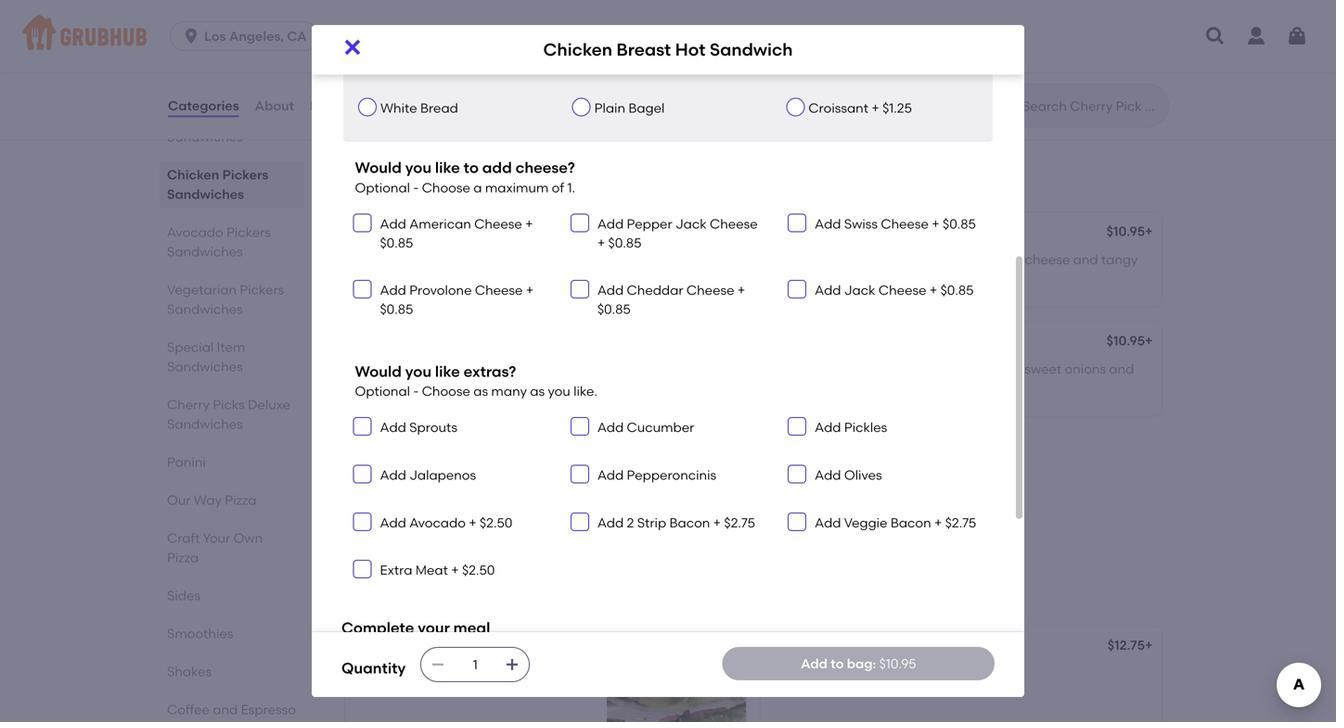 Task type: describe. For each thing, give the bounding box(es) containing it.
vegetarian pickers sandwiches
[[167, 282, 284, 317]]

jack inside add pepper jack cheese + $0.85
[[675, 216, 707, 232]]

and inside lean chicken breast marinated with sweet citrus juices and spices.
[[702, 252, 727, 268]]

breast inside lean chicken breast marinated with sweet citrus juices and spices.
[[443, 252, 483, 268]]

$0.85 for add swiss cheese + $0.85
[[943, 216, 976, 232]]

1 vertical spatial sweet
[[1025, 361, 1062, 377]]

los angeles, ca
[[204, 28, 307, 44]]

with inside fresh prepared scoops of tuna and egg salad with your choice of sauce.
[[645, 57, 671, 73]]

Input item quantity number field
[[455, 649, 496, 682]]

smoothies
[[167, 626, 233, 642]]

parmesan for thick cut chicken breast with parmesan cheese, lettuce and caesar dressing.
[[542, 361, 606, 377]]

chicken pickers sandwiches served with your choice of bread. add extras for an additional charge. veggies no extra charge,
[[341, 150, 854, 189]]

hot for lean chicken breast marinated with sweet citrus juices and spices.
[[456, 226, 479, 241]]

cheese for add american cheese + $0.85
[[474, 216, 522, 232]]

add for add swiss cheese + $0.85
[[815, 216, 841, 232]]

extra
[[782, 176, 810, 189]]

our
[[167, 493, 191, 508]]

avocado up the 'extra meat + $2.50'
[[409, 515, 466, 531]]

dressing.
[[434, 380, 490, 396]]

and inside thick cut chicken breast with parmesan cheese and tangy marinara sauce.
[[1073, 252, 1098, 268]]

chicken for thick cut chicken breast with parmesan cheese and tangy marinara sauce.
[[832, 252, 881, 268]]

tuna and egg salad sandwich
[[356, 31, 550, 46]]

add for add cucumber
[[597, 420, 624, 436]]

breast for thick cut chicken breast with tomatoes, sweet onions and a sweet and smoky bbq sauce.
[[884, 361, 925, 377]]

craft your own pizza
[[167, 531, 263, 566]]

provolone
[[409, 283, 472, 298]]

quantity
[[341, 660, 406, 678]]

add for add jalapenos
[[380, 468, 406, 483]]

choice inside fresh prepared scoops of tuna and egg salad with your choice of sauce.
[[356, 76, 399, 91]]

add sprouts
[[380, 420, 457, 436]]

optional inside would you like to add cheese? optional - choose a maximum of 1.
[[355, 180, 410, 196]]

$10.95 for thick cut chicken breast with parmesan cheese and tangy marinara sauce.
[[1107, 224, 1145, 240]]

+ inside add american cheese + $0.85
[[525, 216, 533, 232]]

breast inside sliced chicken breast mixed with grapes, celery, onions, mayo and spices.
[[449, 471, 490, 486]]

add for add olives
[[815, 468, 841, 483]]

sesame
[[620, 36, 671, 51]]

marinated
[[486, 252, 553, 268]]

a for you
[[473, 180, 482, 196]]

sandwiches up vegetarian
[[167, 244, 243, 260]]

cheese for add swiss cheese + $0.85
[[881, 216, 929, 232]]

egg
[[419, 31, 444, 46]]

thick for thick cut chicken breast with tomatoes, sweet onions and a sweet and smoky bbq sauce.
[[772, 361, 806, 377]]

add for add sprouts
[[380, 420, 406, 436]]

$10.95 for lean chicken breast marinated with sweet citrus juices and spices.
[[691, 224, 729, 240]]

would for would you like to add cheese?
[[355, 159, 402, 177]]

cheese inside add pepper jack cheese + $0.85
[[710, 216, 758, 232]]

thick for thick cut chicken breast with parmesan cheese and tangy marinara sauce.
[[772, 252, 806, 268]]

fresh prepared scoops of tuna and egg salad with your choice of sauce.
[[356, 57, 702, 91]]

svg image for add pickles
[[792, 421, 803, 433]]

2 vertical spatial sweet
[[784, 380, 820, 396]]

sweet inside lean chicken breast marinated with sweet citrus juices and spices.
[[586, 252, 622, 268]]

categories button
[[167, 72, 240, 139]]

add american cheese + $0.85
[[380, 216, 533, 251]]

cheese
[[1025, 252, 1070, 268]]

los angeles, ca button
[[170, 21, 326, 51]]

would you like to add cheese? optional - choose a maximum of 1.
[[355, 159, 575, 196]]

strip
[[637, 515, 666, 531]]

tuna pickers sandwiches
[[167, 109, 245, 145]]

chicken for thick cut chicken breast with tomatoes, sweet onions and a sweet and smoky bbq sauce.
[[832, 361, 881, 377]]

2 vertical spatial your
[[418, 619, 450, 638]]

add for add cheddar cheese + $0.85
[[597, 283, 624, 298]]

and inside sliced chicken breast mixed with grapes, celery, onions, mayo and spices.
[[395, 489, 420, 505]]

sandwiches inside chicken pickers sandwiches served with your choice of bread. add extras for an additional charge. veggies no extra charge,
[[503, 150, 621, 173]]

add jalapenos
[[380, 468, 476, 483]]

would you like extras? optional - choose as many as you like.
[[355, 363, 597, 399]]

add swiss cheese + $0.85
[[815, 216, 976, 232]]

spices. inside lean chicken breast marinated with sweet citrus juices and spices.
[[356, 271, 399, 287]]

white bread
[[380, 100, 458, 116]]

scoops
[[455, 57, 500, 73]]

complete your meal
[[341, 619, 490, 638]]

$10.95 for thick cut chicken breast with tomatoes, sweet onions and a sweet and smoky bbq sauce.
[[1107, 333, 1145, 349]]

add for add jack cheese + $0.85
[[815, 283, 841, 298]]

bbq
[[895, 380, 923, 396]]

cherry for cherry picks deluxe sandwiches
[[167, 397, 210, 413]]

like for extras?
[[435, 363, 460, 381]]

$0.85 for add jack cheese + $0.85
[[940, 283, 974, 298]]

celery,
[[615, 471, 656, 486]]

pickers down chicken pickers sandwiches
[[226, 225, 271, 240]]

with for lean chicken breast marinated with sweet citrus juices and spices.
[[556, 252, 582, 268]]

$10.95 down "pesto"
[[879, 656, 916, 672]]

rye sesame
[[594, 36, 671, 51]]

thick cut chicken breast with tomatoes, sweet onions and a sweet and smoky bbq sauce.
[[772, 361, 1134, 396]]

chicken inside chicken pickers sandwiches
[[167, 167, 219, 183]]

and inside fresh prepared scoops of tuna and egg salad with your choice of sauce.
[[551, 57, 576, 73]]

craft
[[167, 531, 200, 546]]

onions,
[[659, 471, 703, 486]]

item
[[217, 340, 245, 355]]

1 horizontal spatial hot
[[675, 39, 706, 60]]

sauce. inside thick cut chicken breast with tomatoes, sweet onions and a sweet and smoky bbq sauce.
[[926, 380, 967, 396]]

avocado down complete
[[356, 640, 413, 655]]

of left tuna
[[503, 57, 516, 73]]

svg image for add sprouts
[[357, 421, 368, 433]]

marinara
[[772, 271, 831, 287]]

for
[[584, 176, 599, 189]]

add provolone cheese + $0.85
[[380, 283, 534, 317]]

+ inside add cheddar cheese + $0.85
[[737, 283, 745, 298]]

avocado up complete
[[341, 564, 429, 587]]

add avocado + $2.50
[[380, 515, 513, 531]]

svg image for chicken breast hot sandwich
[[341, 36, 364, 58]]

add veggie bacon + $2.75
[[815, 515, 976, 531]]

reviews button
[[309, 72, 363, 139]]

svg image for add veggie bacon
[[792, 517, 803, 528]]

about button
[[254, 72, 295, 139]]

avocado turkey sandwich image
[[607, 627, 746, 723]]

white
[[380, 100, 417, 116]]

add for add 2 strip bacon + $2.75
[[597, 515, 624, 531]]

breast for thick cut chicken breast with parmesan cheese and tangy marinara sauce.
[[884, 252, 925, 268]]

of inside chicken pickers sandwiches served with your choice of bread. add extras for an additional charge. veggies no extra charge,
[[472, 176, 482, 189]]

$10.95 + for thick cut chicken breast with tomatoes, sweet onions and a sweet and smoky bbq sauce.
[[1107, 333, 1153, 349]]

$2.50 for add avocado + $2.50
[[480, 515, 513, 531]]

1 vertical spatial chicken breast hot sandwich
[[356, 226, 545, 241]]

add for add american cheese + $0.85
[[380, 216, 406, 232]]

svg image inside main navigation navigation
[[1286, 25, 1308, 47]]

meal
[[453, 619, 490, 638]]

1 $2.75 from the left
[[724, 515, 755, 531]]

jalapenos
[[409, 468, 476, 483]]

chicken pickers sandwiches
[[167, 167, 268, 202]]

sandwiches inside vegetarian pickers sandwiches
[[167, 302, 243, 317]]

svg image for add pepperoncinis
[[574, 469, 585, 480]]

chicken inside lean chicken breast marinated with sweet citrus juices and spices.
[[391, 252, 440, 268]]

bread
[[420, 100, 458, 116]]

add
[[482, 159, 512, 177]]

vegetarian
[[167, 282, 237, 298]]

spices. inside sliced chicken breast mixed with grapes, celery, onions, mayo and spices.
[[423, 489, 466, 505]]

cherry pick chicken salad sandwich
[[356, 444, 592, 460]]

ca
[[287, 28, 307, 44]]

1 vertical spatial breast
[[412, 226, 453, 241]]

add for add pepper jack cheese + $0.85
[[597, 216, 624, 232]]

svg image for add cheddar cheese
[[574, 284, 585, 295]]

lean chicken breast marinated with sweet citrus juices and spices.
[[356, 252, 727, 287]]

sprouts
[[409, 420, 457, 436]]

your
[[203, 531, 230, 546]]

chicken for thick cut chicken breast with parmesan cheese, lettuce and caesar dressing.
[[417, 361, 466, 377]]

add for add to bag: $10.95
[[801, 656, 827, 672]]

smoky
[[852, 380, 892, 396]]

pepperoncinis
[[627, 468, 716, 483]]

avocado down chicken pickers sandwiches
[[167, 225, 223, 240]]

special item sandwiches
[[167, 340, 245, 375]]

and inside thick cut chicken breast with parmesan cheese, lettuce and caesar dressing.
[[356, 380, 381, 396]]

chicken inside sliced chicken breast mixed with grapes, celery, onions, mayo and spices.
[[397, 471, 446, 486]]

1 bacon from the left
[[669, 515, 710, 531]]

optional inside would you like extras? optional - choose as many as you like.
[[355, 384, 410, 399]]

sandwiches inside the tuna pickers sandwiches
[[167, 129, 243, 145]]

svg image for add provolone cheese
[[357, 284, 368, 295]]

add for add provolone cheese + $0.85
[[380, 283, 406, 298]]

1 horizontal spatial parmesan
[[827, 226, 892, 241]]

sandwiches down 2
[[510, 564, 628, 587]]

charge.
[[676, 176, 718, 189]]

2 $2.75 from the left
[[945, 515, 976, 531]]

add to bag: $10.95
[[801, 656, 916, 672]]

swiss
[[844, 216, 878, 232]]

fresh
[[356, 57, 390, 73]]

salad
[[607, 57, 642, 73]]

2
[[627, 515, 634, 531]]

add pepperoncinis
[[597, 468, 716, 483]]

mayo
[[356, 489, 392, 505]]

$14.50
[[690, 29, 729, 44]]

american
[[409, 216, 471, 232]]

charge,
[[812, 176, 854, 189]]

rye
[[594, 36, 617, 51]]

to inside would you like to add cheese? optional - choose a maximum of 1.
[[464, 159, 479, 177]]

$14.50 +
[[690, 29, 737, 44]]

add 2 strip bacon + $2.75
[[597, 515, 755, 531]]

cheese for add cheddar cheese + $0.85
[[686, 283, 734, 298]]

pickers inside chicken pickers sandwiches
[[222, 167, 268, 183]]

like.
[[573, 384, 597, 399]]

$10.95 + for thick cut chicken breast with parmesan cheese and tangy marinara sauce.
[[1107, 224, 1153, 240]]

$2.50 for extra meat + $2.50
[[462, 563, 495, 579]]

sauce. inside thick cut chicken breast with parmesan cheese and tangy marinara sauce.
[[834, 271, 875, 287]]

with for thick cut chicken breast with parmesan cheese, lettuce and caesar dressing.
[[512, 361, 539, 377]]

panini
[[167, 455, 206, 470]]



Task type: locate. For each thing, give the bounding box(es) containing it.
$0.85 for add cheddar cheese + $0.85
[[597, 301, 631, 317]]

hot for thick cut chicken breast with parmesan cheese and tangy marinara sauce.
[[895, 226, 918, 241]]

0 vertical spatial salad
[[447, 31, 484, 46]]

add down chicken parmesan hot sandwich
[[815, 283, 841, 298]]

breast down the cherry pick chicken salad sandwich
[[449, 471, 490, 486]]

1 vertical spatial pizza
[[167, 550, 199, 566]]

svg image for add american cheese
[[357, 218, 368, 229]]

svg image for add cucumber
[[574, 421, 585, 433]]

croissant
[[808, 100, 868, 116]]

you for extras?
[[405, 363, 431, 381]]

2 horizontal spatial hot
[[895, 226, 918, 241]]

jack right marinara
[[844, 283, 875, 298]]

0 horizontal spatial hot
[[456, 226, 479, 241]]

bacon right veggie
[[891, 515, 931, 531]]

chicken down "pick"
[[397, 471, 446, 486]]

deluxe
[[248, 397, 290, 413]]

pickers left about button
[[201, 109, 245, 125]]

sauce. inside fresh prepared scoops of tuna and egg salad with your choice of sauce.
[[417, 76, 459, 91]]

meat
[[415, 563, 448, 579]]

sandwiches down picks
[[167, 417, 243, 432]]

breast inside thick cut chicken breast with parmesan cheese, lettuce and caesar dressing.
[[469, 361, 509, 377]]

with up "many"
[[512, 361, 539, 377]]

tuna inside the tuna pickers sandwiches
[[167, 109, 198, 125]]

mixed
[[493, 471, 532, 486]]

cheese for add provolone cheese + $0.85
[[475, 283, 523, 298]]

1 vertical spatial $2.50
[[462, 563, 495, 579]]

2 - from the top
[[413, 384, 419, 399]]

1 horizontal spatial tuna
[[356, 31, 388, 46]]

2 horizontal spatial sauce.
[[926, 380, 967, 396]]

1 horizontal spatial cherry
[[356, 444, 400, 460]]

0 vertical spatial choice
[[356, 76, 399, 91]]

1 vertical spatial you
[[405, 363, 431, 381]]

cheese inside add cheddar cheese + $0.85
[[686, 283, 734, 298]]

2 horizontal spatial sweet
[[1025, 361, 1062, 377]]

with
[[645, 57, 671, 73], [381, 176, 404, 189], [556, 252, 582, 268], [928, 252, 954, 268], [512, 361, 539, 377], [928, 361, 954, 377], [535, 471, 561, 486]]

cheese inside add provolone cheese + $0.85
[[475, 283, 523, 298]]

your inside fresh prepared scoops of tuna and egg salad with your choice of sauce.
[[674, 57, 702, 73]]

2 as from the left
[[530, 384, 545, 399]]

cut inside thick cut chicken breast with parmesan cheese, lettuce and caesar dressing.
[[393, 361, 414, 377]]

an
[[601, 176, 616, 189]]

2 vertical spatial parmesan
[[542, 361, 606, 377]]

add down mayo
[[380, 515, 406, 531]]

tangy
[[1101, 252, 1138, 268]]

2 like from the top
[[435, 363, 460, 381]]

avocado pickers sandwiches
[[167, 225, 271, 260], [341, 564, 628, 587]]

1 horizontal spatial to
[[831, 656, 844, 672]]

add for add veggie bacon + $2.75
[[815, 515, 841, 531]]

bag:
[[847, 656, 876, 672]]

pizza right way
[[225, 493, 256, 508]]

$0.85 up the lean
[[380, 235, 413, 251]]

$12.75 +
[[1108, 638, 1153, 653]]

1 vertical spatial -
[[413, 384, 419, 399]]

add up mayo
[[380, 468, 406, 483]]

parmesan for thick cut chicken breast with parmesan cheese and tangy marinara sauce.
[[957, 252, 1022, 268]]

$10.95 + up tangy
[[1107, 224, 1153, 240]]

sandwiches down categories
[[167, 129, 243, 145]]

choose up american
[[422, 180, 470, 196]]

choice inside chicken pickers sandwiches served with your choice of bread. add extras for an additional charge. veggies no extra charge,
[[433, 176, 469, 189]]

coffee
[[167, 702, 210, 718]]

cheese,
[[609, 361, 658, 377]]

0 horizontal spatial a
[[473, 180, 482, 196]]

1 horizontal spatial turkey
[[832, 640, 873, 655]]

cheddar
[[627, 283, 683, 298]]

turkey down complete your meal
[[416, 640, 458, 655]]

cheese?
[[515, 159, 575, 177]]

svg image
[[1286, 25, 1308, 47], [357, 218, 368, 229], [357, 284, 368, 295], [574, 284, 585, 295], [792, 284, 803, 295], [792, 421, 803, 433], [357, 469, 368, 480], [574, 469, 585, 480], [357, 517, 368, 528], [792, 517, 803, 528], [357, 564, 368, 575], [431, 658, 446, 673]]

$0.85 down cheddar
[[597, 301, 631, 317]]

$0.85 inside add provolone cheese + $0.85
[[380, 301, 413, 317]]

cheese down juices
[[686, 283, 734, 298]]

cut up marinara
[[809, 252, 829, 268]]

salad up the scoops
[[447, 31, 484, 46]]

breast inside thick cut chicken breast with parmesan cheese and tangy marinara sauce.
[[884, 252, 925, 268]]

breast
[[443, 252, 483, 268], [884, 252, 925, 268], [469, 361, 509, 377], [884, 361, 925, 377], [449, 471, 490, 486]]

cheese inside add american cheese + $0.85
[[474, 216, 522, 232]]

$10.95 up juices
[[691, 224, 729, 240]]

turkey for sandwich
[[416, 640, 458, 655]]

0 horizontal spatial cherry
[[167, 397, 210, 413]]

plain
[[594, 100, 625, 116]]

cherry
[[167, 397, 210, 413], [356, 444, 400, 460]]

would
[[355, 159, 402, 177], [355, 363, 402, 381]]

cheese down maximum
[[474, 216, 522, 232]]

with right marinated
[[556, 252, 582, 268]]

1 horizontal spatial $2.75
[[945, 515, 976, 531]]

pickers right vegetarian
[[240, 282, 284, 298]]

svg image for add 2 strip bacon
[[574, 517, 585, 528]]

$10.95 up tangy
[[1107, 224, 1145, 240]]

pickers inside chicken pickers sandwiches served with your choice of bread. add extras for an additional charge. veggies no extra charge,
[[426, 150, 498, 173]]

sweet left the onions
[[1025, 361, 1062, 377]]

sandwiches inside special item sandwiches
[[167, 359, 243, 375]]

1 vertical spatial a
[[772, 380, 780, 396]]

0 vertical spatial sweet
[[586, 252, 622, 268]]

hot down would you like to add cheese? optional - choose a maximum of 1.
[[456, 226, 479, 241]]

0 vertical spatial to
[[464, 159, 479, 177]]

chicken
[[543, 39, 612, 60], [341, 150, 422, 173], [167, 167, 219, 183], [356, 226, 409, 241], [772, 226, 824, 241], [433, 444, 485, 460]]

breast up add jack cheese + $0.85
[[884, 252, 925, 268]]

you inside would you like to add cheese? optional - choose a maximum of 1.
[[405, 159, 431, 177]]

chicken inside chicken pickers sandwiches served with your choice of bread. add extras for an additional charge. veggies no extra charge,
[[341, 150, 422, 173]]

to left bag:
[[831, 656, 844, 672]]

1 like from the top
[[435, 159, 460, 177]]

- inside would you like extras? optional - choose as many as you like.
[[413, 384, 419, 399]]

add inside chicken pickers sandwiches served with your choice of bread. add extras for an additional charge. veggies no extra charge,
[[523, 176, 546, 189]]

0 horizontal spatial sauce.
[[417, 76, 459, 91]]

1 horizontal spatial as
[[530, 384, 545, 399]]

special
[[167, 340, 214, 355]]

svg image inside los angeles, ca button
[[182, 27, 201, 45]]

0 horizontal spatial pizza
[[167, 550, 199, 566]]

breast up bbq
[[884, 361, 925, 377]]

1 horizontal spatial a
[[772, 380, 780, 396]]

$0.85 for add provolone cheese + $0.85
[[380, 301, 413, 317]]

cherry for cherry pick chicken salad sandwich
[[356, 444, 400, 460]]

hot
[[675, 39, 706, 60], [456, 226, 479, 241], [895, 226, 918, 241]]

you left like.
[[548, 384, 570, 399]]

many
[[491, 384, 527, 399]]

of inside would you like to add cheese? optional - choose a maximum of 1.
[[552, 180, 564, 196]]

cherry left picks
[[167, 397, 210, 413]]

served
[[341, 176, 379, 189]]

$0.85 up thick cut chicken breast with parmesan cheese and tangy marinara sauce.
[[943, 216, 976, 232]]

cherry inside cherry picks deluxe sandwiches
[[167, 397, 210, 413]]

1 horizontal spatial jack
[[844, 283, 875, 298]]

$0.85 up the citrus
[[608, 235, 641, 251]]

1 vertical spatial tuna
[[167, 109, 198, 125]]

1 vertical spatial spices.
[[423, 489, 466, 505]]

with inside thick cut chicken breast with tomatoes, sweet onions and a sweet and smoky bbq sauce.
[[928, 361, 954, 377]]

chicken up provolone
[[391, 252, 440, 268]]

no
[[765, 176, 779, 189]]

would inside would you like extras? optional - choose as many as you like.
[[355, 363, 402, 381]]

svg image for add avocado
[[357, 517, 368, 528]]

parmesan inside thick cut chicken breast with parmesan cheese and tangy marinara sauce.
[[957, 252, 1022, 268]]

with for chicken pickers sandwiches served with your choice of bread. add extras for an additional charge. veggies no extra charge,
[[381, 176, 404, 189]]

0 horizontal spatial salad
[[447, 31, 484, 46]]

sliced
[[356, 471, 394, 486]]

main navigation navigation
[[0, 0, 1336, 72]]

would inside would you like to add cheese? optional - choose a maximum of 1.
[[355, 159, 402, 177]]

$0.85 inside add cheddar cheese + $0.85
[[597, 301, 631, 317]]

1 horizontal spatial sauce.
[[834, 271, 875, 287]]

with inside thick cut chicken breast with parmesan cheese, lettuce and caesar dressing.
[[512, 361, 539, 377]]

as
[[473, 384, 488, 399], [530, 384, 545, 399]]

svg image for add olives
[[792, 469, 803, 480]]

sauce. down prepared
[[417, 76, 459, 91]]

svg image for add jack cheese
[[792, 284, 803, 295]]

1 horizontal spatial avocado pickers sandwiches
[[341, 564, 628, 587]]

cut for marinara
[[809, 252, 829, 268]]

optional up add sprouts
[[355, 384, 410, 399]]

0 vertical spatial parmesan
[[827, 226, 892, 241]]

2 would from the top
[[355, 363, 402, 381]]

espresso
[[241, 702, 296, 718]]

0 vertical spatial chicken breast hot sandwich
[[543, 39, 793, 60]]

like for to
[[435, 159, 460, 177]]

pick
[[403, 444, 430, 460]]

$0.85 inside add pepper jack cheese + $0.85
[[608, 235, 641, 251]]

add up the lean
[[380, 216, 406, 232]]

$10.95 +
[[691, 224, 737, 240], [1107, 224, 1153, 240], [1107, 333, 1153, 349]]

pickers inside vegetarian pickers sandwiches
[[240, 282, 284, 298]]

of
[[503, 57, 516, 73], [402, 76, 414, 91], [472, 176, 482, 189], [552, 180, 564, 196]]

0 vertical spatial cherry
[[167, 397, 210, 413]]

add inside add provolone cheese + $0.85
[[380, 283, 406, 298]]

0 vertical spatial choose
[[422, 180, 470, 196]]

0 horizontal spatial $2.75
[[724, 515, 755, 531]]

0 horizontal spatial breast
[[412, 226, 453, 241]]

pickles
[[844, 420, 887, 436]]

0 vertical spatial a
[[473, 180, 482, 196]]

choice down the fresh
[[356, 76, 399, 91]]

add pickles
[[815, 420, 887, 436]]

cheese for add jack cheese + $0.85
[[879, 283, 926, 298]]

a inside would you like to add cheese? optional - choose a maximum of 1.
[[473, 180, 482, 196]]

sandwiches down vegetarian
[[167, 302, 243, 317]]

1 horizontal spatial sweet
[[784, 380, 820, 396]]

0 horizontal spatial jack
[[675, 216, 707, 232]]

like
[[435, 159, 460, 177], [435, 363, 460, 381]]

our way pizza
[[167, 493, 256, 508]]

0 horizontal spatial spices.
[[356, 271, 399, 287]]

thick cut chicken breast with parmesan cheese, lettuce and caesar dressing. button
[[345, 323, 746, 416]]

of left bread. at the top
[[472, 176, 482, 189]]

with for thick cut chicken breast with tomatoes, sweet onions and a sweet and smoky bbq sauce.
[[928, 361, 954, 377]]

like inside would you like to add cheese? optional - choose a maximum of 1.
[[435, 159, 460, 177]]

1 choose from the top
[[422, 180, 470, 196]]

to
[[464, 159, 479, 177], [831, 656, 844, 672]]

$10.95 + down tangy
[[1107, 333, 1153, 349]]

turkey up add to bag: $10.95
[[832, 640, 873, 655]]

0 vertical spatial breast
[[616, 39, 671, 60]]

parmesan left cheese
[[957, 252, 1022, 268]]

$1.25
[[882, 100, 912, 116]]

Search Cherry Pick Cafe search field
[[1021, 97, 1163, 115]]

0 vertical spatial spices.
[[356, 271, 399, 287]]

cut for a
[[809, 361, 829, 377]]

extra meat + $2.50
[[380, 563, 495, 579]]

breast down add american cheese + $0.85
[[443, 252, 483, 268]]

0 vertical spatial sauce.
[[417, 76, 459, 91]]

sandwiches up extras
[[503, 150, 621, 173]]

your up american
[[407, 176, 430, 189]]

1 horizontal spatial breast
[[616, 39, 671, 60]]

1 vertical spatial cherry
[[356, 444, 400, 460]]

your up avocado turkey sandwich
[[418, 619, 450, 638]]

avocado up add to bag: $10.95
[[772, 640, 829, 655]]

with for thick cut chicken breast with parmesan cheese and tangy marinara sauce.
[[928, 252, 954, 268]]

thick inside thick cut chicken breast with parmesan cheese, lettuce and caesar dressing.
[[356, 361, 390, 377]]

parmesan up like.
[[542, 361, 606, 377]]

cheese down chicken parmesan hot sandwich
[[879, 283, 926, 298]]

$10.95
[[691, 224, 729, 240], [1107, 224, 1145, 240], [1107, 333, 1145, 349], [879, 656, 916, 672]]

pizza down "craft"
[[167, 550, 199, 566]]

$10.95 + for lean chicken breast marinated with sweet citrus juices and spices.
[[691, 224, 737, 240]]

add left pepper
[[597, 216, 624, 232]]

egg
[[579, 57, 604, 73]]

0 vertical spatial tuna
[[356, 31, 388, 46]]

thick up caesar
[[356, 361, 390, 377]]

add down the lean
[[380, 283, 406, 298]]

1 vertical spatial optional
[[355, 384, 410, 399]]

1 vertical spatial jack
[[844, 283, 875, 298]]

thick inside thick cut chicken breast with tomatoes, sweet onions and a sweet and smoky bbq sauce.
[[772, 361, 806, 377]]

with left tomatoes,
[[928, 361, 954, 377]]

add down add cucumber
[[597, 468, 624, 483]]

0 vertical spatial you
[[405, 159, 431, 177]]

0 horizontal spatial avocado pickers sandwiches
[[167, 225, 271, 260]]

breast for thick cut chicken breast with parmesan cheese, lettuce and caesar dressing.
[[469, 361, 509, 377]]

add left olives
[[815, 468, 841, 483]]

0 vertical spatial avocado pickers sandwiches
[[167, 225, 271, 260]]

avocado pickers sandwiches up vegetarian
[[167, 225, 271, 260]]

chicken inside thick cut chicken breast with parmesan cheese, lettuce and caesar dressing.
[[417, 361, 466, 377]]

1 vertical spatial your
[[407, 176, 430, 189]]

0 horizontal spatial choice
[[356, 76, 399, 91]]

los
[[204, 28, 226, 44]]

1 horizontal spatial pizza
[[225, 493, 256, 508]]

choose inside would you like extras? optional - choose as many as you like.
[[422, 384, 470, 399]]

you left dressing.
[[405, 363, 431, 381]]

cut
[[809, 252, 829, 268], [393, 361, 414, 377], [809, 361, 829, 377]]

2 optional from the top
[[355, 384, 410, 399]]

croissant + $1.25
[[808, 100, 912, 116]]

2 vertical spatial sauce.
[[926, 380, 967, 396]]

0 horizontal spatial sweet
[[586, 252, 622, 268]]

a for cut
[[772, 380, 780, 396]]

lettuce
[[661, 361, 705, 377]]

with inside sliced chicken breast mixed with grapes, celery, onions, mayo and spices.
[[535, 471, 561, 486]]

0 horizontal spatial tuna
[[167, 109, 198, 125]]

cheese down marinated
[[475, 283, 523, 298]]

as right "many"
[[530, 384, 545, 399]]

add for add avocado + $2.50
[[380, 515, 406, 531]]

$10.95 down tangy
[[1107, 333, 1145, 349]]

1 vertical spatial choice
[[433, 176, 469, 189]]

tuna for tuna and egg salad sandwich
[[356, 31, 388, 46]]

like left extras?
[[435, 363, 460, 381]]

svg image
[[1204, 25, 1227, 47], [182, 27, 201, 45], [341, 36, 364, 58], [574, 218, 585, 229], [792, 218, 803, 229], [357, 421, 368, 433], [574, 421, 585, 433], [792, 469, 803, 480], [574, 517, 585, 528], [505, 658, 520, 673]]

with for sliced chicken breast mixed with grapes, celery, onions, mayo and spices.
[[535, 471, 561, 486]]

$0.85 for add american cheese + $0.85
[[380, 235, 413, 251]]

- inside would you like to add cheese? optional - choose a maximum of 1.
[[413, 180, 419, 196]]

of down prepared
[[402, 76, 414, 91]]

$0.85 up tomatoes,
[[940, 283, 974, 298]]

add inside add pepper jack cheese + $0.85
[[597, 216, 624, 232]]

1 horizontal spatial salad
[[488, 444, 526, 460]]

0 vertical spatial optional
[[355, 180, 410, 196]]

sauce. right bbq
[[926, 380, 967, 396]]

with up add jack cheese + $0.85
[[928, 252, 954, 268]]

reviews
[[310, 98, 362, 114]]

1 vertical spatial like
[[435, 363, 460, 381]]

cheese down the veggies
[[710, 216, 758, 232]]

with inside lean chicken breast marinated with sweet citrus juices and spices.
[[556, 252, 582, 268]]

categories
[[168, 98, 239, 114]]

pickers up 'meal'
[[434, 564, 505, 587]]

svg image for los angeles, ca
[[182, 27, 201, 45]]

0 horizontal spatial parmesan
[[542, 361, 606, 377]]

spices.
[[356, 271, 399, 287], [423, 489, 466, 505]]

tuna
[[519, 57, 548, 73]]

chicken
[[391, 252, 440, 268], [832, 252, 881, 268], [417, 361, 466, 377], [832, 361, 881, 377], [397, 471, 446, 486]]

would for would you like extras?
[[355, 363, 402, 381]]

pizza inside the craft your own pizza
[[167, 550, 199, 566]]

sandwiches inside chicken pickers sandwiches
[[167, 186, 244, 202]]

spices. down jalapenos
[[423, 489, 466, 505]]

1 vertical spatial salad
[[488, 444, 526, 460]]

1 vertical spatial would
[[355, 363, 402, 381]]

0 vertical spatial would
[[355, 159, 402, 177]]

+ inside add pepper jack cheese + $0.85
[[597, 235, 605, 251]]

$2.50 right meat
[[462, 563, 495, 579]]

cut inside thick cut chicken breast with tomatoes, sweet onions and a sweet and smoky bbq sauce.
[[809, 361, 829, 377]]

svg image for add jalapenos
[[357, 469, 368, 480]]

add for add pepperoncinis
[[597, 468, 624, 483]]

svg image for add pepper jack cheese
[[574, 218, 585, 229]]

2 vertical spatial you
[[548, 384, 570, 399]]

add for add pickles
[[815, 420, 841, 436]]

cut inside thick cut chicken breast with parmesan cheese and tangy marinara sauce.
[[809, 252, 829, 268]]

bagel
[[628, 100, 665, 116]]

add left 2
[[597, 515, 624, 531]]

0 horizontal spatial to
[[464, 159, 479, 177]]

- up american
[[413, 180, 419, 196]]

cut up add pickles
[[809, 361, 829, 377]]

sweet
[[586, 252, 622, 268], [1025, 361, 1062, 377], [784, 380, 820, 396]]

thick inside thick cut chicken breast with parmesan cheese and tangy marinara sauce.
[[772, 252, 806, 268]]

$12.50
[[691, 640, 730, 655]]

1 vertical spatial avocado pickers sandwiches
[[341, 564, 628, 587]]

$0.85 down provolone
[[380, 301, 413, 317]]

0 vertical spatial like
[[435, 159, 460, 177]]

1 turkey from the left
[[416, 640, 458, 655]]

salad for breast
[[488, 444, 526, 460]]

thick cut chicken breast with parmesan cheese and tangy marinara sauce.
[[772, 252, 1138, 287]]

add left cheddar
[[597, 283, 624, 298]]

your
[[674, 57, 702, 73], [407, 176, 430, 189], [418, 619, 450, 638]]

2 turkey from the left
[[832, 640, 873, 655]]

you for to
[[405, 159, 431, 177]]

sides
[[167, 588, 200, 604]]

$0.85 inside add american cheese + $0.85
[[380, 235, 413, 251]]

- up add sprouts
[[413, 384, 419, 399]]

like inside would you like extras? optional - choose as many as you like.
[[435, 363, 460, 381]]

your inside chicken pickers sandwiches served with your choice of bread. add extras for an additional charge. veggies no extra charge,
[[407, 176, 430, 189]]

picks
[[213, 397, 245, 413]]

cucumber
[[627, 420, 694, 436]]

bread.
[[485, 176, 521, 189]]

+ inside add provolone cheese + $0.85
[[526, 283, 534, 298]]

bacon
[[669, 515, 710, 531], [891, 515, 931, 531]]

sandwiches inside cherry picks deluxe sandwiches
[[167, 417, 243, 432]]

svg image for add swiss cheese
[[792, 218, 803, 229]]

1 vertical spatial parmesan
[[957, 252, 1022, 268]]

0 vertical spatial jack
[[675, 216, 707, 232]]

of left 1.
[[552, 180, 564, 196]]

add left veggie
[[815, 515, 841, 531]]

0 horizontal spatial bacon
[[669, 515, 710, 531]]

and
[[391, 31, 416, 46], [551, 57, 576, 73], [702, 252, 727, 268], [1073, 252, 1098, 268], [1109, 361, 1134, 377], [356, 380, 381, 396], [824, 380, 849, 396], [395, 489, 420, 505], [213, 702, 238, 718]]

0 horizontal spatial as
[[473, 384, 488, 399]]

2 bacon from the left
[[891, 515, 931, 531]]

1 vertical spatial choose
[[422, 384, 470, 399]]

would up add sprouts
[[355, 363, 402, 381]]

with inside chicken pickers sandwiches served with your choice of bread. add extras for an additional charge. veggies no extra charge,
[[381, 176, 404, 189]]

add inside add cheddar cheese + $0.85
[[597, 283, 624, 298]]

0 vertical spatial pizza
[[225, 493, 256, 508]]

choose up sprouts
[[422, 384, 470, 399]]

with right mixed
[[535, 471, 561, 486]]

add inside add american cheese + $0.85
[[380, 216, 406, 232]]

1 optional from the top
[[355, 180, 410, 196]]

0 vertical spatial -
[[413, 180, 419, 196]]

add up "pick"
[[380, 420, 406, 436]]

jack
[[675, 216, 707, 232], [844, 283, 875, 298]]

onions
[[1065, 361, 1106, 377]]

1 horizontal spatial bacon
[[891, 515, 931, 531]]

chicken inside thick cut chicken breast with tomatoes, sweet onions and a sweet and smoky bbq sauce.
[[832, 361, 881, 377]]

hot right swiss
[[895, 226, 918, 241]]

0 horizontal spatial turkey
[[416, 640, 458, 655]]

choice up american
[[433, 176, 469, 189]]

pesto
[[876, 640, 912, 655]]

add cheddar cheese + $0.85
[[597, 283, 745, 317]]

2 horizontal spatial parmesan
[[957, 252, 1022, 268]]

turkey for pesto
[[832, 640, 873, 655]]

complete
[[341, 619, 414, 638]]

sandwiches
[[167, 129, 243, 145], [503, 150, 621, 173], [167, 186, 244, 202], [167, 244, 243, 260], [167, 302, 243, 317], [167, 359, 243, 375], [167, 417, 243, 432], [510, 564, 628, 587]]

+
[[729, 29, 737, 44], [872, 100, 879, 116], [525, 216, 533, 232], [932, 216, 940, 232], [729, 224, 737, 240], [1145, 224, 1153, 240], [597, 235, 605, 251], [526, 283, 534, 298], [737, 283, 745, 298], [929, 283, 937, 298], [1145, 333, 1153, 349], [469, 515, 477, 531], [713, 515, 721, 531], [934, 515, 942, 531], [451, 563, 459, 579], [1145, 638, 1153, 653], [730, 640, 738, 655]]

salad for scoops
[[447, 31, 484, 46]]

sliced chicken breast mixed with grapes, celery, onions, mayo and spices.
[[356, 471, 703, 505]]

1 horizontal spatial choice
[[433, 176, 469, 189]]

breast
[[616, 39, 671, 60], [412, 226, 453, 241]]

own
[[233, 531, 263, 546]]

veggie
[[844, 515, 887, 531]]

svg image for extra meat
[[357, 564, 368, 575]]

olives
[[844, 468, 882, 483]]

avocado turkey pesto sandwich
[[772, 640, 978, 655]]

add left pickles
[[815, 420, 841, 436]]

1 would from the top
[[355, 159, 402, 177]]

sweet left the citrus
[[586, 252, 622, 268]]

1 vertical spatial sauce.
[[834, 271, 875, 287]]

0 vertical spatial $2.50
[[480, 515, 513, 531]]

choose inside would you like to add cheese? optional - choose a maximum of 1.
[[422, 180, 470, 196]]

chicken inside thick cut chicken breast with parmesan cheese and tangy marinara sauce.
[[832, 252, 881, 268]]

1 - from the top
[[413, 180, 419, 196]]

as down extras?
[[473, 384, 488, 399]]

a inside thick cut chicken breast with tomatoes, sweet onions and a sweet and smoky bbq sauce.
[[772, 380, 780, 396]]

bacon right strip
[[669, 515, 710, 531]]

salad up mixed
[[488, 444, 526, 460]]

tuna for tuna pickers sandwiches
[[167, 109, 198, 125]]

with right "served" on the left
[[381, 176, 404, 189]]

hot right sesame
[[675, 39, 706, 60]]

1 vertical spatial to
[[831, 656, 844, 672]]

breast inside thick cut chicken breast with tomatoes, sweet onions and a sweet and smoky bbq sauce.
[[884, 361, 925, 377]]

0 vertical spatial your
[[674, 57, 702, 73]]

2 choose from the top
[[422, 384, 470, 399]]

pickers inside the tuna pickers sandwiches
[[201, 109, 245, 125]]

sandwiches down the special on the top of the page
[[167, 359, 243, 375]]

1 horizontal spatial spices.
[[423, 489, 466, 505]]

parmesan inside thick cut chicken breast with parmesan cheese, lettuce and caesar dressing.
[[542, 361, 606, 377]]

add left bag:
[[801, 656, 827, 672]]

pickers
[[201, 109, 245, 125], [426, 150, 498, 173], [222, 167, 268, 183], [226, 225, 271, 240], [240, 282, 284, 298], [434, 564, 505, 587]]

1 as from the left
[[473, 384, 488, 399]]

with inside thick cut chicken breast with parmesan cheese and tangy marinara sauce.
[[928, 252, 954, 268]]

angeles,
[[229, 28, 284, 44]]

add olives
[[815, 468, 882, 483]]

add
[[523, 176, 546, 189], [380, 216, 406, 232], [597, 216, 624, 232], [815, 216, 841, 232], [380, 283, 406, 298], [597, 283, 624, 298], [815, 283, 841, 298], [380, 420, 406, 436], [597, 420, 624, 436], [815, 420, 841, 436], [380, 468, 406, 483], [597, 468, 624, 483], [815, 468, 841, 483], [380, 515, 406, 531], [597, 515, 624, 531], [815, 515, 841, 531], [801, 656, 827, 672]]



Task type: vqa. For each thing, say whether or not it's contained in the screenshot.
THE AND within 'Classic Sandwiches Pick your classic favorite and add your ingredients to make your own mouth-watering sub.'
no



